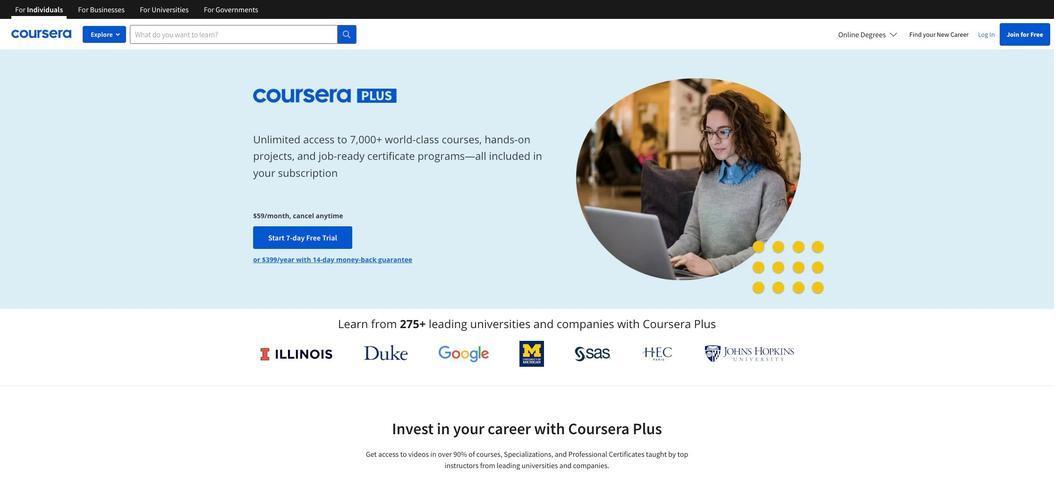 Task type: vqa. For each thing, say whether or not it's contained in the screenshot.
the a
no



Task type: locate. For each thing, give the bounding box(es) containing it.
google image
[[438, 346, 489, 363]]

sas image
[[575, 347, 611, 362]]

What do you want to learn? text field
[[130, 25, 338, 44]]

banner navigation
[[8, 0, 266, 19]]

johns hopkins university image
[[705, 346, 794, 363]]

hec paris image
[[641, 345, 674, 364]]

coursera plus image
[[253, 89, 397, 103]]

None search field
[[130, 25, 357, 44]]



Task type: describe. For each thing, give the bounding box(es) containing it.
coursera image
[[11, 27, 71, 42]]

university of illinois at urbana-champaign image
[[260, 347, 333, 362]]

university of michigan image
[[520, 342, 544, 367]]

duke university image
[[364, 346, 408, 361]]



